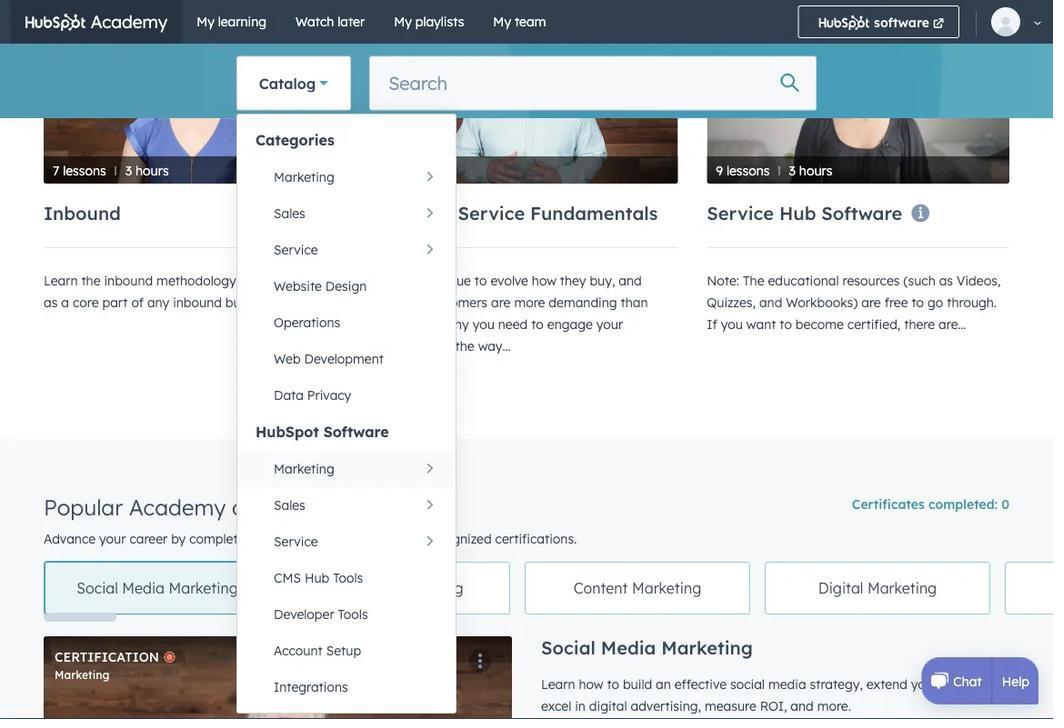 Task type: locate. For each thing, give the bounding box(es) containing it.
2 lessons from the left
[[727, 163, 770, 179]]

hours
[[136, 163, 169, 179], [799, 163, 833, 179]]

and inside note: the educational resources (such as videos, quizzes, and workbooks) are free to go through. if you want to become certified, there are…
[[759, 295, 783, 311]]

an up "advertising,"
[[656, 677, 671, 693]]

hours up the service hub software
[[799, 163, 833, 179]]

1 horizontal spatial media
[[601, 637, 656, 660]]

social inside option
[[77, 580, 118, 598]]

3 for inbound
[[125, 163, 132, 179]]

Digital Marketing checkbox
[[765, 563, 991, 615]]

free inside note: the educational resources (such as videos, quizzes, and workbooks) are free to go through. if you want to become certified, there are…
[[885, 295, 908, 311]]

your down the than
[[597, 317, 623, 333]]

marketing inside option
[[169, 580, 238, 598]]

excel
[[541, 699, 572, 715]]

my left learning
[[197, 14, 215, 30]]

0 horizontal spatial media
[[122, 580, 165, 598]]

social media marketing up build
[[541, 637, 753, 660]]

3
[[125, 163, 132, 179], [789, 163, 796, 179]]

in right excel
[[575, 699, 586, 715]]

1 service button from the top
[[237, 232, 456, 269]]

website design button
[[237, 269, 456, 305]]

to right 'skills'
[[386, 15, 402, 35]]

1 vertical spatial service button
[[237, 524, 456, 561]]

hub
[[779, 203, 816, 225], [305, 571, 330, 587]]

completing
[[189, 532, 257, 548]]

learn up a
[[44, 273, 78, 289]]

0 vertical spatial media
[[122, 580, 165, 598]]

hub up the educational
[[779, 203, 816, 225]]

0 horizontal spatial hubspot_logo image
[[25, 14, 86, 31]]

lesson service
[[386, 27, 438, 59]]

advance
[[44, 532, 96, 548]]

service up "evolve"
[[458, 203, 525, 225]]

2 my from the left
[[394, 14, 412, 30]]

an hour
[[384, 163, 431, 179]]

hub right cms
[[305, 571, 330, 587]]

inbound for inbound marketing
[[332, 580, 390, 598]]

hubspot software button
[[237, 414, 456, 452]]

certification for service hub software
[[718, 27, 823, 43]]

learn inside learn how to build an effective social media strategy, extend your reach, excel in digital advertising, measure roi, and more.
[[541, 677, 575, 693]]

0 vertical spatial social media marketing
[[77, 580, 238, 598]]

1 horizontal spatial my
[[394, 14, 412, 30]]

inbound down methodology
[[173, 295, 222, 311]]

navigation containing my learning
[[182, 0, 780, 44]]

3 my from the left
[[493, 14, 511, 30]]

1 3 hours from the left
[[125, 163, 169, 179]]

1 horizontal spatial 3 hours
[[789, 163, 833, 179]]

more up need
[[514, 295, 545, 311]]

1 horizontal spatial course thumbnail image
[[375, 14, 678, 184]]

inbound for inbound service fundamentals
[[375, 203, 453, 225]]

marketing inside 'checkbox'
[[868, 580, 937, 598]]

1 vertical spatial of
[[337, 532, 349, 548]]

my learning link
[[182, 0, 281, 44]]

course thumbnail image for inbound
[[44, 14, 346, 184]]

an
[[384, 163, 400, 179], [656, 677, 671, 693]]

how
[[532, 273, 557, 289], [579, 677, 604, 693]]

1 vertical spatial social
[[541, 637, 596, 660]]

hubspot_logo image for software
[[819, 15, 870, 30]]

0 vertical spatial tools
[[333, 571, 363, 587]]

0 horizontal spatial 3
[[125, 163, 132, 179]]

note: the educational resources (such as videos, quizzes, and workbooks) are free to go through. if you want to become certified, there are…
[[707, 273, 1001, 333]]

service down certificates
[[274, 534, 318, 550]]

from
[[699, 15, 735, 35]]

are down "evolve"
[[491, 295, 511, 311]]

7 lessons
[[53, 163, 106, 179]]

business
[[225, 295, 277, 311]]

service button up cms hub tools
[[237, 524, 456, 561]]

of left "our"
[[337, 532, 349, 548]]

free up certified,
[[885, 295, 908, 311]]

cms hub tools
[[274, 571, 363, 587]]

educational
[[768, 273, 839, 289]]

my
[[197, 14, 215, 30], [394, 14, 412, 30], [493, 14, 511, 30]]

social
[[77, 580, 118, 598], [541, 637, 596, 660]]

0 vertical spatial free
[[549, 15, 579, 35]]

more right or on the left bottom of page
[[302, 532, 333, 548]]

0 horizontal spatial hubspot
[[256, 423, 319, 442]]

1 vertical spatial marketing button
[[237, 452, 456, 488]]

as up go
[[939, 273, 953, 289]]

your left reach,
[[911, 677, 938, 693]]

1 vertical spatial software
[[324, 423, 389, 442]]

3 up the service hub software
[[789, 163, 796, 179]]

1 horizontal spatial 3
[[789, 163, 796, 179]]

0 vertical spatial hub
[[779, 203, 816, 225]]

0 horizontal spatial hours
[[136, 163, 169, 179]]

1 vertical spatial customers
[[375, 339, 438, 355]]

1 vertical spatial an
[[656, 677, 671, 693]]

0 horizontal spatial social
[[77, 580, 118, 598]]

inbound up the part
[[104, 273, 153, 289]]

marketing button down categories
[[237, 160, 456, 196]]

and up want
[[759, 295, 783, 311]]

by
[[171, 532, 186, 548]]

your inside people continue to evolve how they buy, and modern customers are more demanding than ever. that's why you need to engage your customers in the way…
[[597, 317, 623, 333]]

1 horizontal spatial you
[[721, 317, 743, 333]]

0 vertical spatial how
[[532, 273, 557, 289]]

design
[[325, 279, 367, 295]]

marketing button down hubspot software
[[237, 452, 456, 488]]

how inside people continue to evolve how they buy, and modern customers are more demanding than ever. that's why you need to engage your customers in the way…
[[532, 273, 557, 289]]

1 vertical spatial hub
[[305, 571, 330, 587]]

2 are from the left
[[862, 295, 881, 311]]

0 horizontal spatial lessons
[[63, 163, 106, 179]]

your right the take
[[208, 15, 242, 35]]

digital
[[819, 580, 864, 598]]

hubspot_logo image
[[25, 14, 86, 31], [819, 15, 870, 30]]

hubspot right from
[[740, 15, 808, 35]]

3 hours up the service hub software
[[789, 163, 833, 179]]

data privacy button
[[237, 378, 456, 414]]

1 vertical spatial in
[[575, 699, 586, 715]]

lessons right 9
[[727, 163, 770, 179]]

1 horizontal spatial how
[[579, 677, 604, 693]]

0 vertical spatial service button
[[237, 232, 456, 269]]

software up the resources
[[822, 203, 902, 225]]

operations
[[274, 315, 340, 331]]

engage
[[547, 317, 593, 333]]

0 vertical spatial learn
[[44, 273, 78, 289]]

marketing button
[[237, 160, 456, 196], [237, 452, 456, 488]]

1 horizontal spatial hours
[[799, 163, 833, 179]]

0 horizontal spatial ,
[[109, 45, 112, 59]]

1 my from the left
[[197, 14, 215, 30]]

how inside learn how to build an effective social media strategy, extend your reach, excel in digital advertising, measure roi, and more.
[[579, 677, 604, 693]]

are inside note: the educational resources (such as videos, quizzes, and workbooks) are free to go through. if you want to become certified, there are…
[[862, 295, 881, 311]]

evolve
[[491, 273, 528, 289]]

2 horizontal spatial course thumbnail image
[[707, 14, 1010, 184]]

lessons right 7
[[63, 163, 106, 179]]

0 horizontal spatial software
[[324, 423, 389, 442]]

more inside people continue to evolve how they buy, and modern customers are more demanding than ever. that's why you need to engage your customers in the way…
[[514, 295, 545, 311]]

in down why in the top left of the page
[[441, 339, 452, 355]]

social media marketing inside social media marketing option
[[77, 580, 238, 598]]

0 vertical spatial an
[[384, 163, 400, 179]]

and up business
[[240, 273, 263, 289]]

2 vertical spatial sales
[[274, 498, 305, 514]]

an left hour at the top left of page
[[384, 163, 400, 179]]

catalog button
[[236, 56, 351, 111]]

the inside people continue to evolve how they buy, and modern customers are more demanding than ever. that's why you need to engage your customers in the way…
[[455, 339, 475, 355]]

2 course thumbnail image from the left
[[375, 14, 678, 184]]

to up digital
[[607, 677, 619, 693]]

0 horizontal spatial of
[[131, 295, 144, 311]]

your left 'career'
[[99, 532, 126, 548]]

1 vertical spatial hubspot
[[256, 423, 319, 442]]

of inside learn the inbound methodology and the flywheel as a core part of any inbound business
[[131, 295, 144, 311]]

customers down that's
[[375, 339, 438, 355]]

0 vertical spatial marketing button
[[237, 160, 456, 196]]

3 hours right 7 lessons
[[125, 163, 169, 179]]

inbound inside checkbox
[[332, 580, 390, 598]]

social up excel
[[541, 637, 596, 660]]

0 horizontal spatial 3 hours
[[125, 163, 169, 179]]

0 horizontal spatial social media marketing
[[77, 580, 238, 598]]

certifications.
[[495, 532, 577, 548]]

2 3 from the left
[[789, 163, 796, 179]]

0 vertical spatial inbound
[[104, 273, 153, 289]]

1 horizontal spatial are
[[862, 295, 881, 311]]

0 horizontal spatial learn
[[44, 273, 78, 289]]

our
[[352, 532, 372, 548]]

in inside people continue to evolve how they buy, and modern customers are more demanding than ever. that's why you need to engage your customers in the way…
[[441, 339, 452, 355]]

any
[[147, 295, 169, 311]]

learn up excel
[[541, 677, 575, 693]]

2 marketing button from the top
[[237, 452, 456, 488]]

data privacy
[[274, 388, 351, 404]]

and down media
[[791, 699, 814, 715]]

people continue to evolve how they buy, and modern customers are more demanding than ever. that's why you need to engage your customers in the way…
[[375, 273, 648, 355]]

1 horizontal spatial social
[[541, 637, 596, 660]]

you right if
[[721, 317, 743, 333]]

skills
[[345, 15, 381, 35]]

if
[[707, 317, 718, 333]]

3 right 7 lessons
[[125, 163, 132, 179]]

my left with
[[493, 14, 511, 30]]

certification for inbound
[[55, 27, 159, 43]]

software
[[822, 203, 902, 225], [324, 423, 389, 442]]

1 horizontal spatial ,
[[144, 45, 147, 59]]

online
[[584, 15, 630, 35]]

1 vertical spatial media
[[601, 637, 656, 660]]

are for fundamentals
[[491, 295, 511, 311]]

tools inside the developer tools button
[[338, 607, 368, 623]]

more.
[[817, 699, 851, 715]]

and inside people continue to evolve how they buy, and modern customers are more demanding than ever. that's why you need to engage your customers in the way…
[[619, 273, 642, 289]]

a
[[61, 295, 69, 311]]

social down advance
[[77, 580, 118, 598]]

as left a
[[44, 295, 58, 311]]

0 vertical spatial sales
[[116, 45, 144, 59]]

1 horizontal spatial learn
[[541, 677, 575, 693]]

0 vertical spatial more
[[514, 295, 545, 311]]

of left any
[[131, 295, 144, 311]]

1 horizontal spatial hub
[[779, 203, 816, 225]]

are inside people continue to evolve how they buy, and modern customers are more demanding than ever. that's why you need to engage your customers in the way…
[[491, 295, 511, 311]]

2 hours from the left
[[799, 163, 833, 179]]

you inside note: the educational resources (such as videos, quizzes, and workbooks) are free to go through. if you want to become certified, there are…
[[721, 317, 743, 333]]

0 horizontal spatial as
[[44, 295, 58, 311]]

as
[[939, 273, 953, 289], [44, 295, 58, 311]]

account setup
[[274, 644, 361, 659]]

free right team
[[549, 15, 579, 35]]

service down from
[[718, 45, 758, 59]]

3 course thumbnail image from the left
[[707, 14, 1010, 184]]

hours right 7 lessons
[[136, 163, 169, 179]]

1 are from the left
[[491, 295, 511, 311]]

1 horizontal spatial software
[[822, 203, 902, 225]]

Search search field
[[369, 56, 817, 111]]

1 vertical spatial inbound
[[173, 295, 222, 311]]

2 horizontal spatial my
[[493, 14, 511, 30]]

there
[[904, 317, 935, 333]]

learn how to build an effective social media strategy, extend your reach, excel in digital advertising, measure roi, and more.
[[541, 677, 978, 715]]

1 vertical spatial learn
[[541, 677, 575, 693]]

1 horizontal spatial of
[[337, 532, 349, 548]]

0 horizontal spatial are
[[491, 295, 511, 311]]

go
[[928, 295, 944, 311]]

you up way…
[[473, 317, 495, 333]]

1 hours from the left
[[136, 163, 169, 179]]

playlists
[[416, 14, 464, 30]]

certified,
[[848, 317, 901, 333]]

0 horizontal spatial my
[[197, 14, 215, 30]]

0 vertical spatial as
[[939, 273, 953, 289]]

sales button up "our"
[[237, 488, 456, 524]]

tools up the developer tools button
[[333, 571, 363, 587]]

0 vertical spatial sales button
[[237, 196, 456, 232]]

next
[[435, 15, 469, 35]]

customers up why in the top left of the page
[[425, 295, 488, 311]]

2 , from the left
[[144, 45, 147, 59]]

certificates
[[852, 497, 925, 513]]

sales button up design
[[237, 196, 456, 232]]

software inside button
[[324, 423, 389, 442]]

1 you from the left
[[473, 317, 495, 333]]

0 horizontal spatial hub
[[305, 571, 330, 587]]

developer
[[274, 607, 334, 623]]

and inside learn how to build an effective social media strategy, extend your reach, excel in digital advertising, measure roi, and more.
[[791, 699, 814, 715]]

1 horizontal spatial hubspot
[[740, 15, 808, 35]]

my for my playlists
[[394, 14, 412, 30]]

measure
[[705, 699, 757, 715]]

1 horizontal spatial an
[[656, 677, 671, 693]]

resources
[[843, 273, 900, 289]]

0 horizontal spatial course thumbnail image
[[44, 14, 346, 184]]

2 service button from the top
[[237, 524, 456, 561]]

1 vertical spatial as
[[44, 295, 58, 311]]

3 hours for inbound
[[125, 163, 169, 179]]

service button up design
[[237, 232, 456, 269]]

0 vertical spatial software
[[822, 203, 902, 225]]

0 horizontal spatial more
[[302, 532, 333, 548]]

1 , from the left
[[109, 45, 112, 59]]

1 horizontal spatial lessons
[[727, 163, 770, 179]]

in inside learn how to build an effective social media strategy, extend your reach, excel in digital advertising, measure roi, and more.
[[575, 699, 586, 715]]

learn inside learn the inbound methodology and the flywheel as a core part of any inbound business
[[44, 273, 78, 289]]

0 horizontal spatial in
[[441, 339, 452, 355]]

hub for service
[[779, 203, 816, 225]]

1 vertical spatial sales button
[[237, 488, 456, 524]]

roi,
[[760, 699, 787, 715]]

tools down cms hub tools button
[[338, 607, 368, 623]]

course thumbnail image for inbound service fundamentals
[[375, 14, 678, 184]]

1 vertical spatial how
[[579, 677, 604, 693]]

hub inside button
[[305, 571, 330, 587]]

social media marketing down 'career'
[[77, 580, 238, 598]]

of
[[131, 295, 144, 311], [337, 532, 349, 548]]

account setup button
[[237, 634, 456, 670]]

media down 'career'
[[122, 580, 165, 598]]

and up the than
[[619, 273, 642, 289]]

0 horizontal spatial how
[[532, 273, 557, 289]]

my left "playlists"
[[394, 14, 412, 30]]

development
[[304, 352, 384, 367]]

course thumbnail image
[[44, 14, 346, 184], [375, 14, 678, 184], [707, 14, 1010, 184]]

your
[[208, 15, 242, 35], [597, 317, 623, 333], [99, 532, 126, 548], [911, 677, 938, 693]]

integrations
[[274, 680, 348, 696]]

1 horizontal spatial hubspot_logo image
[[819, 15, 870, 30]]

your inside learn how to build an effective social media strategy, extend your reach, excel in digital advertising, measure roi, and more.
[[911, 677, 938, 693]]

hubspot down the data
[[256, 423, 319, 442]]

0 horizontal spatial free
[[549, 15, 579, 35]]

2 sales button from the top
[[237, 488, 456, 524]]

0 vertical spatial social
[[77, 580, 118, 598]]

career
[[130, 532, 168, 548]]

0 vertical spatial in
[[441, 339, 452, 355]]

lessons for inbound
[[63, 163, 106, 179]]

1 horizontal spatial social media marketing
[[541, 637, 753, 660]]

0 horizontal spatial you
[[473, 317, 495, 333]]

and
[[240, 273, 263, 289], [619, 273, 642, 289], [759, 295, 783, 311], [791, 699, 814, 715]]

menu
[[237, 122, 456, 706]]

navigation
[[182, 0, 780, 44]]

tools
[[333, 571, 363, 587], [338, 607, 368, 623]]

how up digital
[[579, 677, 604, 693]]

effective
[[675, 677, 727, 693]]

1 horizontal spatial as
[[939, 273, 953, 289]]

2 you from the left
[[721, 317, 743, 333]]

media up build
[[601, 637, 656, 660]]

to right want
[[780, 317, 792, 333]]

1 course thumbnail image from the left
[[44, 14, 346, 184]]

1 vertical spatial free
[[885, 295, 908, 311]]

1 horizontal spatial more
[[514, 295, 545, 311]]

media
[[122, 580, 165, 598], [601, 637, 656, 660]]

learn for learn how to build an effective social media strategy, extend your reach, excel in digital advertising, measure roi, and more.
[[541, 677, 575, 693]]

integrations button
[[237, 670, 456, 706]]

1 vertical spatial tools
[[338, 607, 368, 623]]

cms hub tools button
[[237, 561, 456, 597]]

hubspot inside button
[[256, 423, 319, 442]]

inbound
[[44, 203, 121, 225], [375, 203, 453, 225], [332, 580, 390, 598]]

3 hours for service hub software
[[789, 163, 833, 179]]

1 lessons from the left
[[63, 163, 106, 179]]

learn
[[44, 273, 78, 289], [541, 677, 575, 693]]

1 horizontal spatial free
[[885, 295, 908, 311]]

you
[[473, 317, 495, 333], [721, 317, 743, 333]]

service down "lesson"
[[386, 45, 427, 59]]

2 3 hours from the left
[[789, 163, 833, 179]]

1 3 from the left
[[125, 163, 132, 179]]

how left they
[[532, 273, 557, 289]]

are down the resources
[[862, 295, 881, 311]]

want
[[747, 317, 776, 333]]

None checkbox
[[1005, 563, 1053, 615]]

0 vertical spatial of
[[131, 295, 144, 311]]

1 horizontal spatial in
[[575, 699, 586, 715]]

software down data privacy button
[[324, 423, 389, 442]]

to
[[386, 15, 402, 35], [475, 273, 487, 289], [912, 295, 924, 311], [531, 317, 544, 333], [780, 317, 792, 333], [607, 677, 619, 693]]



Task type: describe. For each thing, give the bounding box(es) containing it.
are…
[[939, 317, 967, 333]]

quizzes,
[[707, 295, 756, 311]]

buy,
[[590, 273, 615, 289]]

chat
[[954, 673, 982, 689]]

1 vertical spatial social media marketing
[[541, 637, 753, 660]]

learn the inbound methodology and the flywheel as a core part of any inbound business
[[44, 273, 338, 311]]

are for software
[[862, 295, 881, 311]]

continue
[[419, 273, 471, 289]]

recognized
[[426, 532, 492, 548]]

note:
[[707, 273, 740, 289]]

website
[[274, 279, 322, 295]]

reach,
[[942, 677, 978, 693]]

1 horizontal spatial inbound
[[173, 295, 222, 311]]

flywheel
[[289, 273, 338, 289]]

than
[[621, 295, 648, 311]]

and inside learn the inbound methodology and the flywheel as a core part of any inbound business
[[240, 273, 263, 289]]

web development
[[274, 352, 384, 367]]

hubspot software
[[256, 423, 389, 442]]

service hub software
[[707, 203, 902, 225]]

service down the take
[[150, 45, 191, 59]]

you inside people continue to evolve how they buy, and modern customers are more demanding than ever. that's why you need to engage your customers in the way…
[[473, 317, 495, 333]]

hours for inbound
[[136, 163, 169, 179]]

professional
[[247, 15, 340, 35]]

developer tools button
[[237, 597, 456, 634]]

inbound service fundamentals
[[375, 203, 658, 225]]

as inside learn the inbound methodology and the flywheel as a core part of any inbound business
[[44, 295, 58, 311]]

lesson
[[386, 27, 438, 43]]

operations button
[[237, 305, 456, 342]]

tools inside cms hub tools button
[[333, 571, 363, 587]]

my for my team
[[493, 14, 511, 30]]

3 for service hub software
[[789, 163, 796, 179]]

demanding
[[549, 295, 617, 311]]

my learning
[[197, 14, 267, 30]]

level
[[473, 15, 507, 35]]

advertising,
[[631, 699, 701, 715]]

Social Media Marketing checkbox
[[45, 563, 270, 615]]

modern
[[375, 295, 422, 311]]

workbooks)
[[786, 295, 858, 311]]

web
[[274, 352, 301, 367]]

Content Marketing checkbox
[[525, 563, 750, 615]]

privacy
[[307, 388, 351, 404]]

1 vertical spatial sales
[[274, 206, 305, 222]]

categories
[[256, 131, 335, 150]]

build
[[623, 677, 652, 693]]

(such
[[904, 273, 936, 289]]

setup
[[326, 644, 361, 659]]

hub for cms
[[305, 571, 330, 587]]

popular
[[44, 495, 123, 522]]

certificates completed: 0
[[852, 497, 1010, 513]]

0
[[1002, 497, 1010, 513]]

my team link
[[479, 0, 561, 44]]

service inside lesson service
[[386, 45, 427, 59]]

inbound for inbound
[[44, 203, 121, 225]]

my team
[[493, 14, 546, 30]]

to left "evolve"
[[475, 273, 487, 289]]

data
[[274, 388, 304, 404]]

completed:
[[929, 497, 998, 513]]

or
[[286, 532, 298, 548]]

to left go
[[912, 295, 924, 311]]

ever.
[[375, 317, 402, 333]]

they
[[560, 273, 586, 289]]

learn for learn the inbound methodology and the flywheel as a core part of any inbound business
[[44, 273, 78, 289]]

hours for service hub software
[[799, 163, 833, 179]]

fundamentals
[[530, 203, 658, 225]]

why
[[445, 317, 469, 333]]

1 marketing button from the top
[[237, 160, 456, 196]]

my playlists
[[394, 14, 464, 30]]

with
[[512, 15, 544, 35]]

one
[[260, 532, 282, 548]]

watch later link
[[281, 0, 379, 44]]

take your professional skills to the next level with free online training from hubspot academy
[[168, 15, 885, 35]]

methodology
[[157, 273, 236, 289]]

menu containing categories
[[237, 122, 456, 706]]

cms
[[274, 571, 301, 587]]

web development button
[[237, 342, 456, 378]]

videos,
[[957, 273, 1001, 289]]

certificates
[[232, 495, 348, 522]]

account
[[274, 644, 323, 659]]

hour
[[403, 163, 431, 179]]

media
[[769, 677, 806, 693]]

watch later
[[296, 14, 365, 30]]

service down 9 lessons
[[707, 203, 774, 225]]

0 vertical spatial customers
[[425, 295, 488, 311]]

way…
[[478, 339, 511, 355]]

0 vertical spatial hubspot
[[740, 15, 808, 35]]

advance your career by completing one or more of our globally recognized certifications.
[[44, 532, 577, 548]]

categories button
[[237, 122, 456, 160]]

0 horizontal spatial inbound
[[104, 273, 153, 289]]

7
[[53, 163, 59, 179]]

0 horizontal spatial an
[[384, 163, 400, 179]]

extend
[[867, 677, 908, 693]]

developer tools
[[274, 607, 368, 623]]

become
[[796, 317, 844, 333]]

part
[[102, 295, 128, 311]]

course thumbnail image for service hub software
[[707, 14, 1010, 184]]

catalog
[[259, 74, 316, 92]]

to right need
[[531, 317, 544, 333]]

my for my learning
[[197, 14, 215, 30]]

people
[[375, 273, 416, 289]]

through.
[[947, 295, 997, 311]]

training
[[634, 15, 694, 35]]

as inside note: the educational resources (such as videos, quizzes, and workbooks) are free to go through. if you want to become certified, there are…
[[939, 273, 953, 289]]

an inside learn how to build an effective social media strategy, extend your reach, excel in digital advertising, measure roi, and more.
[[656, 677, 671, 693]]

Inbound Marketing checkbox
[[285, 563, 510, 615]]

to inside learn how to build an effective social media strategy, extend your reach, excel in digital advertising, measure roi, and more.
[[607, 677, 619, 693]]

inbound marketing
[[332, 580, 464, 598]]

lessons for service hub software
[[727, 163, 770, 179]]

media inside option
[[122, 580, 165, 598]]

software
[[870, 15, 930, 30]]

service up flywheel
[[274, 242, 318, 258]]

1 vertical spatial more
[[302, 532, 333, 548]]

hubspot_logo image for academy
[[25, 14, 86, 31]]

strategy,
[[810, 677, 863, 693]]

1 sales button from the top
[[237, 196, 456, 232]]



Task type: vqa. For each thing, say whether or not it's contained in the screenshot.
first Service popup button from the bottom
yes



